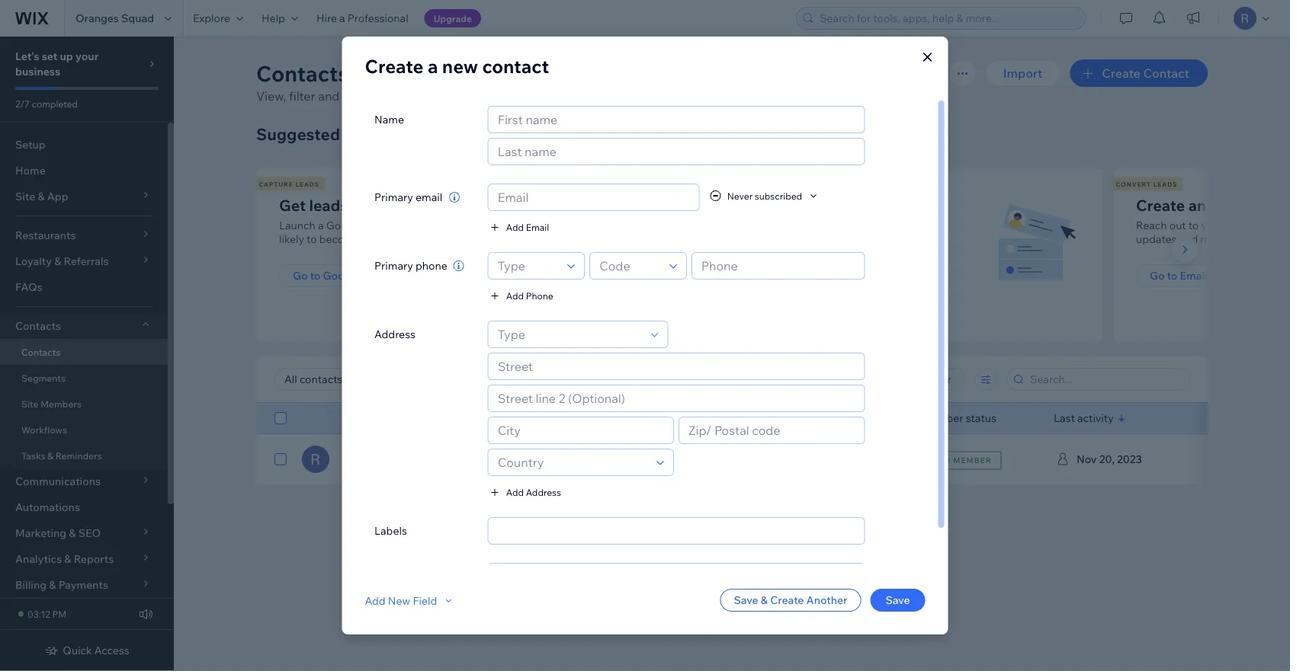 Task type: vqa. For each thing, say whether or not it's contained in the screenshot.
messages
no



Task type: locate. For each thing, give the bounding box(es) containing it.
site members
[[21, 398, 82, 410]]

site down segments
[[21, 398, 39, 410]]

1 horizontal spatial email
[[1210, 196, 1249, 215]]

1 vertical spatial leads.
[[362, 233, 391, 246]]

go for create
[[1150, 269, 1165, 283]]

import
[[1003, 66, 1043, 81], [721, 269, 756, 283]]

a right or
[[932, 219, 938, 232]]

create up all
[[365, 55, 424, 78]]

oranges
[[76, 11, 119, 25]]

google up campaign
[[387, 196, 440, 215]]

create left contact
[[1102, 66, 1141, 81]]

2 go from the left
[[1150, 269, 1165, 283]]

contact up importing
[[787, 196, 843, 215]]

1 vertical spatial &
[[761, 594, 768, 607]]

1 horizontal spatial import
[[1003, 66, 1043, 81]]

go to email marketing
[[1150, 269, 1261, 283]]

email inside button
[[1180, 269, 1208, 283]]

email right an
[[1210, 196, 1249, 215]]

contacts inside button
[[758, 269, 804, 283]]

go down likely
[[293, 269, 308, 283]]

another
[[807, 594, 848, 607]]

or
[[919, 219, 929, 232]]

1 horizontal spatial leads.
[[567, 88, 600, 104]]

1 vertical spatial site
[[931, 456, 951, 466]]

go inside go to google ads button
[[293, 269, 308, 283]]

list containing get leads with google ads
[[254, 169, 1290, 342]]

add inside button
[[506, 290, 524, 302]]

2 and from the left
[[543, 88, 564, 104]]

&
[[47, 450, 53, 462], [761, 594, 768, 607]]

add right target
[[506, 222, 524, 233]]

email up country field
[[523, 412, 550, 425]]

add down add email "button"
[[506, 290, 524, 302]]

grow
[[708, 196, 747, 215]]

None field
[[502, 519, 859, 545], [493, 564, 843, 590], [502, 519, 859, 545], [493, 564, 843, 590]]

ruby
[[352, 452, 382, 468]]

all
[[391, 88, 404, 104]]

list
[[254, 169, 1290, 342]]

to right out
[[1189, 219, 1199, 232]]

primary left phone
[[374, 259, 413, 273]]

add phone
[[506, 290, 553, 302]]

0 horizontal spatial leads.
[[362, 233, 391, 246]]

add for add phone
[[506, 290, 524, 302]]

0 vertical spatial name
[[374, 113, 404, 126]]

add left new
[[365, 594, 386, 608]]

out
[[1170, 219, 1186, 232]]

2 vertical spatial address
[[526, 487, 561, 498]]

google down the become
[[323, 269, 360, 283]]

add up csv in the right of the page
[[708, 219, 728, 232]]

import contacts
[[721, 269, 804, 283]]

rubyanndersson@gmail.com
[[523, 453, 668, 466]]

member down status
[[954, 456, 992, 466]]

member left status
[[921, 412, 964, 425]]

1 vertical spatial contact
[[787, 196, 843, 215]]

business
[[15, 65, 60, 78]]

create for create a new contact
[[365, 55, 424, 78]]

via
[[871, 219, 885, 232]]

0 horizontal spatial go
[[293, 269, 308, 283]]

tasks & reminders
[[21, 450, 102, 462]]

0 vertical spatial phone
[[526, 290, 553, 302]]

add email
[[506, 222, 549, 233]]

create up the reach
[[1136, 196, 1185, 215]]

likely
[[279, 233, 304, 246]]

Last name field
[[493, 139, 859, 165]]

name up "ruby" on the left bottom
[[352, 412, 382, 425]]

and
[[318, 88, 340, 104], [543, 88, 564, 104]]

add down country field
[[506, 487, 524, 498]]

add for add address
[[506, 487, 524, 498]]

2 vertical spatial google
[[323, 269, 360, 283]]

0 horizontal spatial email
[[415, 191, 442, 204]]

add inside "button"
[[506, 222, 524, 233]]

& left another
[[761, 594, 768, 607]]

1 vertical spatial address
[[789, 412, 830, 425]]

faqs
[[15, 281, 42, 294]]

save for save
[[886, 594, 910, 607]]

2/7 completed
[[15, 98, 78, 109]]

type field down add phone
[[493, 322, 646, 348]]

quick
[[63, 644, 92, 658]]

go to google ads button
[[279, 265, 396, 288]]

subscribed
[[755, 190, 802, 202]]

primary for primary phone
[[374, 259, 413, 273]]

google inside button
[[323, 269, 360, 283]]

segments
[[21, 373, 66, 384]]

your down an
[[1201, 219, 1224, 232]]

1 horizontal spatial address
[[526, 487, 561, 498]]

leads
[[295, 180, 320, 188], [1154, 180, 1178, 188]]

home
[[15, 164, 46, 177]]

a down leads
[[318, 219, 324, 232]]

phone down add email
[[526, 290, 553, 302]]

site down member status
[[931, 456, 951, 466]]

name
[[374, 113, 404, 126], [352, 412, 382, 425]]

1 horizontal spatial &
[[761, 594, 768, 607]]

leads. down with
[[362, 233, 391, 246]]

a left new
[[428, 55, 438, 78]]

& inside tasks & reminders link
[[47, 450, 53, 462]]

import contacts button
[[708, 265, 818, 288]]

0 vertical spatial contact
[[482, 55, 549, 78]]

0 vertical spatial &
[[47, 450, 53, 462]]

0 vertical spatial primary
[[374, 191, 413, 204]]

1 horizontal spatial and
[[543, 88, 564, 104]]

import for import
[[1003, 66, 1043, 81]]

1 horizontal spatial go
[[1150, 269, 1165, 283]]

and right customers at the left of page
[[543, 88, 564, 104]]

save for save & create another
[[734, 594, 759, 607]]

primary up campaign
[[374, 191, 413, 204]]

leads. left learn
[[567, 88, 600, 104]]

City field
[[493, 418, 669, 444]]

0 vertical spatial import
[[1003, 66, 1043, 81]]

workflows
[[21, 424, 67, 436]]

Country field
[[493, 450, 652, 476]]

sidebar element
[[0, 37, 174, 672]]

0 horizontal spatial phone
[[526, 290, 553, 302]]

filter button
[[898, 368, 966, 391]]

up
[[60, 50, 73, 63]]

leads.
[[567, 88, 600, 104], [362, 233, 391, 246]]

0 vertical spatial email
[[526, 222, 549, 233]]

ads left phone
[[362, 269, 382, 283]]

create a new contact
[[365, 55, 549, 78]]

0 horizontal spatial import
[[721, 269, 756, 283]]

2 vertical spatial ads
[[362, 269, 382, 283]]

completed
[[32, 98, 78, 109]]

leads up get
[[295, 180, 320, 188]]

activity
[[1078, 412, 1114, 425]]

list
[[846, 196, 868, 215]]

nov 20, 2023
[[1077, 453, 1142, 466]]

an
[[1189, 196, 1206, 215]]

email right people
[[526, 222, 549, 233]]

ads up target
[[444, 196, 472, 215]]

your inside let's set up your business
[[75, 50, 99, 63]]

your right of
[[421, 88, 446, 104]]

1 vertical spatial primary
[[374, 259, 413, 273]]

campaign
[[387, 219, 436, 232]]

primary for primary email
[[374, 191, 413, 204]]

grow your contact list add contacts by importing them via gmail or a csv file.
[[708, 196, 938, 246]]

Type field
[[493, 253, 563, 279], [493, 322, 646, 348]]

1 go from the left
[[293, 269, 308, 283]]

1 save from the left
[[734, 594, 759, 607]]

0 horizontal spatial &
[[47, 450, 53, 462]]

let's set up your business
[[15, 50, 99, 78]]

reach
[[1136, 219, 1167, 232]]

2 horizontal spatial address
[[789, 412, 830, 425]]

to inside create an email camp reach out to your subscribers w
[[1189, 219, 1199, 232]]

email left the marketing
[[1180, 269, 1208, 283]]

1 horizontal spatial save
[[886, 594, 910, 607]]

leads. inside the contacts view, filter and manage all of your site's customers and leads. learn more
[[567, 88, 600, 104]]

1 horizontal spatial contact
[[787, 196, 843, 215]]

leads right convert
[[1154, 180, 1178, 188]]

1 vertical spatial member
[[954, 456, 992, 466]]

view,
[[256, 88, 286, 104]]

contacts up filter
[[256, 60, 349, 87]]

them
[[842, 219, 869, 232]]

your right the up
[[75, 50, 99, 63]]

0 horizontal spatial save
[[734, 594, 759, 607]]

Street line 2 (Optional) field
[[493, 386, 859, 412]]

phone inside button
[[526, 290, 553, 302]]

& right tasks
[[47, 450, 53, 462]]

address
[[374, 328, 415, 341], [789, 412, 830, 425], [526, 487, 561, 498]]

add address button
[[487, 486, 561, 500]]

ads inside button
[[362, 269, 382, 283]]

convert
[[1116, 180, 1152, 188]]

1 type field from the top
[[493, 253, 563, 279]]

phone down street field
[[656, 412, 688, 425]]

create for create an email camp reach out to your subscribers w
[[1136, 196, 1185, 215]]

email inside create an email camp reach out to your subscribers w
[[1210, 196, 1249, 215]]

member
[[921, 412, 964, 425], [954, 456, 992, 466]]

member status
[[921, 412, 997, 425]]

1 leads from the left
[[295, 180, 320, 188]]

email up campaign
[[415, 191, 442, 204]]

gmail
[[888, 219, 917, 232]]

convert leads
[[1116, 180, 1178, 188]]

go down the reach
[[1150, 269, 1165, 283]]

ruby anderson image
[[302, 446, 329, 474]]

a
[[339, 11, 345, 25], [428, 55, 438, 78], [318, 219, 324, 232], [932, 219, 938, 232]]

& inside save & create another button
[[761, 594, 768, 607]]

email inside "button"
[[526, 222, 549, 233]]

filter
[[926, 373, 952, 386]]

1 vertical spatial email
[[1180, 269, 1208, 283]]

1 vertical spatial import
[[721, 269, 756, 283]]

name down all
[[374, 113, 404, 126]]

contact up customers at the left of page
[[482, 55, 549, 78]]

0 horizontal spatial address
[[374, 328, 415, 341]]

0 vertical spatial site
[[21, 398, 39, 410]]

more
[[704, 180, 726, 188]]

go inside go to email marketing button
[[1150, 269, 1165, 283]]

None checkbox
[[275, 410, 287, 428], [275, 451, 287, 469], [275, 410, 287, 428], [275, 451, 287, 469]]

0 horizontal spatial leads
[[295, 180, 320, 188]]

contacts inside the contacts view, filter and manage all of your site's customers and leads. learn more
[[256, 60, 349, 87]]

add for add new field
[[365, 594, 386, 608]]

contacts down "by"
[[758, 269, 804, 283]]

site for site members
[[21, 398, 39, 410]]

hire a professional link
[[307, 0, 418, 37]]

0 vertical spatial type field
[[493, 253, 563, 279]]

your inside the contacts view, filter and manage all of your site's customers and leads. learn more
[[421, 88, 446, 104]]

capture
[[259, 180, 293, 188]]

type field up add phone
[[493, 253, 563, 279]]

to
[[439, 219, 449, 232], [1189, 219, 1199, 232], [307, 233, 317, 246], [310, 269, 321, 283], [1167, 269, 1178, 283]]

contacts
[[256, 60, 349, 87], [758, 269, 804, 283], [15, 320, 61, 333], [21, 347, 61, 358]]

2 save from the left
[[886, 594, 910, 607]]

0 vertical spatial leads.
[[567, 88, 600, 104]]

2 vertical spatial email
[[523, 412, 550, 425]]

Phone field
[[696, 253, 859, 279]]

google up the become
[[326, 219, 363, 232]]

get more contacts
[[688, 180, 768, 188]]

contacts down "faqs" on the left top
[[15, 320, 61, 333]]

0 vertical spatial ads
[[444, 196, 472, 215]]

members
[[41, 398, 82, 410]]

and right filter
[[318, 88, 340, 104]]

create inside create an email camp reach out to your subscribers w
[[1136, 196, 1185, 215]]

your up contacts
[[751, 196, 784, 215]]

2 primary from the top
[[374, 259, 413, 273]]

1 vertical spatial phone
[[656, 412, 688, 425]]

0 horizontal spatial and
[[318, 88, 340, 104]]

marketing
[[1210, 269, 1261, 283]]

0 vertical spatial member
[[921, 412, 964, 425]]

2/7
[[15, 98, 30, 109]]

your
[[75, 50, 99, 63], [421, 88, 446, 104], [751, 196, 784, 215], [1201, 219, 1224, 232]]

ads down with
[[365, 219, 385, 232]]

1 horizontal spatial leads
[[1154, 180, 1178, 188]]

1 vertical spatial type field
[[493, 322, 646, 348]]

tasks & reminders link
[[0, 443, 168, 469]]

professional
[[348, 11, 409, 25]]

squad
[[121, 11, 154, 25]]

faqs link
[[0, 275, 168, 300]]

new
[[388, 594, 410, 608]]

2 leads from the left
[[1154, 180, 1178, 188]]

1 horizontal spatial site
[[931, 456, 951, 466]]

0 horizontal spatial site
[[21, 398, 39, 410]]

site inside sidebar 'element'
[[21, 398, 39, 410]]

1 primary from the top
[[374, 191, 413, 204]]



Task type: describe. For each thing, give the bounding box(es) containing it.
1 vertical spatial name
[[352, 412, 382, 425]]

phone
[[415, 259, 447, 273]]

a inside grow your contact list add contacts by importing them via gmail or a csv file.
[[932, 219, 938, 232]]

reminders
[[55, 450, 102, 462]]

field
[[413, 594, 437, 608]]

explore
[[193, 11, 230, 25]]

create contact
[[1102, 66, 1190, 81]]

Email field
[[493, 185, 694, 210]]

people
[[484, 219, 519, 232]]

segments link
[[0, 365, 168, 391]]

become
[[319, 233, 360, 246]]

save & create another button
[[720, 590, 861, 612]]

suggested
[[256, 124, 340, 144]]

upgrade
[[434, 13, 472, 24]]

setup
[[15, 138, 46, 151]]

get
[[688, 180, 702, 188]]

contact inside grow your contact list add contacts by importing them via gmail or a csv file.
[[787, 196, 843, 215]]

contacts
[[728, 180, 768, 188]]

your inside grow your contact list add contacts by importing them via gmail or a csv file.
[[751, 196, 784, 215]]

of
[[407, 88, 418, 104]]

Search for tools, apps, help & more... field
[[815, 8, 1081, 29]]

add phone button
[[487, 289, 553, 303]]

1 horizontal spatial phone
[[656, 412, 688, 425]]

workflows link
[[0, 417, 168, 443]]

csv
[[708, 233, 730, 246]]

hire
[[316, 11, 337, 25]]

Search... field
[[1026, 369, 1184, 390]]

your inside create an email camp reach out to your subscribers w
[[1201, 219, 1224, 232]]

last activity
[[1054, 412, 1114, 425]]

site for site member
[[931, 456, 951, 466]]

quick access button
[[44, 644, 129, 658]]

tasks
[[21, 450, 45, 462]]

First name field
[[493, 107, 859, 133]]

add inside grow your contact list add contacts by importing them via gmail or a csv file.
[[708, 219, 728, 232]]

create an email camp reach out to your subscribers w
[[1136, 196, 1290, 246]]

setup link
[[0, 132, 168, 158]]

never subscribed button
[[709, 189, 820, 203]]

address inside button
[[526, 487, 561, 498]]

add email button
[[487, 220, 549, 234]]

contacts inside "popup button"
[[15, 320, 61, 333]]

site's
[[449, 88, 477, 104]]

oranges squad
[[76, 11, 154, 25]]

let's
[[15, 50, 39, 63]]

create for create contact
[[1102, 66, 1141, 81]]

suggested for you
[[256, 124, 398, 144]]

1 vertical spatial google
[[326, 219, 363, 232]]

contacts button
[[0, 313, 168, 339]]

2 type field from the top
[[493, 322, 646, 348]]

Zip/ Postal code field
[[684, 418, 859, 444]]

help
[[262, 11, 285, 25]]

leads
[[309, 196, 348, 215]]

add for add email
[[506, 222, 524, 233]]

leads. inside get leads with google ads launch a google ads campaign to target people likely to become leads.
[[362, 233, 391, 246]]

upgrade button
[[425, 9, 481, 27]]

Code field
[[595, 253, 664, 279]]

target
[[451, 219, 482, 232]]

03:12 pm
[[27, 609, 66, 620]]

more
[[638, 88, 667, 104]]

quick access
[[63, 644, 129, 658]]

contact
[[1144, 66, 1190, 81]]

last
[[1054, 412, 1075, 425]]

go to google ads
[[293, 269, 382, 283]]

access
[[94, 644, 129, 658]]

go for get
[[293, 269, 308, 283]]

add new field button
[[365, 594, 455, 608]]

get
[[279, 196, 306, 215]]

create left another
[[770, 594, 804, 607]]

add address
[[506, 487, 561, 498]]

contacts up segments
[[21, 347, 61, 358]]

save & create another
[[734, 594, 848, 607]]

customers
[[480, 88, 540, 104]]

0 vertical spatial google
[[387, 196, 440, 215]]

import button
[[985, 59, 1061, 87]]

contacts link
[[0, 339, 168, 365]]

a inside get leads with google ads launch a google ads campaign to target people likely to become leads.
[[318, 219, 324, 232]]

import for import contacts
[[721, 269, 756, 283]]

1 vertical spatial ads
[[365, 219, 385, 232]]

to down out
[[1167, 269, 1178, 283]]

03:12
[[27, 609, 50, 620]]

site members link
[[0, 391, 168, 417]]

nov
[[1077, 453, 1097, 466]]

a right hire
[[339, 11, 345, 25]]

to down the become
[[310, 269, 321, 283]]

to down "launch"
[[307, 233, 317, 246]]

leads for get
[[295, 180, 320, 188]]

& for tasks
[[47, 450, 53, 462]]

to left target
[[439, 219, 449, 232]]

leads for create
[[1154, 180, 1178, 188]]

importing
[[791, 219, 840, 232]]

new
[[442, 55, 478, 78]]

file.
[[732, 233, 750, 246]]

go to email marketing button
[[1136, 265, 1275, 288]]

manage
[[342, 88, 389, 104]]

1 and from the left
[[318, 88, 340, 104]]

primary email
[[374, 191, 442, 204]]

contacts
[[731, 219, 774, 232]]

home link
[[0, 158, 168, 184]]

automations link
[[0, 495, 168, 521]]

status
[[966, 412, 997, 425]]

get leads with google ads launch a google ads campaign to target people likely to become leads.
[[279, 196, 519, 246]]

subscribers
[[1226, 219, 1284, 232]]

ruby anderson
[[352, 452, 441, 468]]

0 horizontal spatial contact
[[482, 55, 549, 78]]

with
[[352, 196, 383, 215]]

help button
[[252, 0, 307, 37]]

Unsaved view field
[[280, 369, 386, 390]]

w
[[1286, 219, 1290, 232]]

& for save
[[761, 594, 768, 607]]

0 vertical spatial address
[[374, 328, 415, 341]]

pm
[[52, 609, 66, 620]]

2023
[[1117, 453, 1142, 466]]

20,
[[1100, 453, 1115, 466]]

anderson
[[385, 452, 441, 468]]

hire a professional
[[316, 11, 409, 25]]

Street field
[[493, 354, 859, 380]]

never
[[727, 190, 752, 202]]



